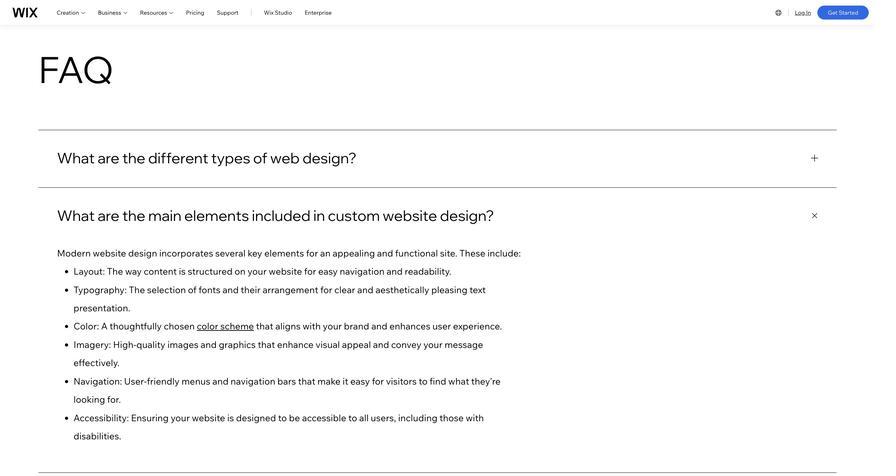 Task type: vqa. For each thing, say whether or not it's contained in the screenshot.
the bottommost What
yes



Task type: locate. For each thing, give the bounding box(es) containing it.
users,
[[371, 412, 396, 424]]

structured
[[188, 266, 233, 277]]

website inside accessibility: ensuring your website is designed to be accessible to all users, including those with disabilities.
[[192, 412, 225, 424]]

with
[[303, 321, 321, 332], [466, 412, 484, 424]]

modern
[[57, 248, 91, 259]]

your up the visual
[[323, 321, 342, 332]]

1 horizontal spatial easy
[[350, 376, 370, 387]]

is
[[179, 266, 186, 277], [227, 412, 234, 424]]

easy right it
[[350, 376, 370, 387]]

are inside list item
[[98, 206, 119, 225]]

1 the from the top
[[122, 149, 145, 167]]

1 horizontal spatial navigation
[[340, 266, 385, 277]]

1 vertical spatial what
[[57, 206, 95, 225]]

easy down the an
[[318, 266, 338, 277]]

navigation:
[[74, 376, 122, 387]]

menus
[[182, 376, 210, 387]]

1 horizontal spatial the
[[129, 284, 145, 296]]

enhances
[[390, 321, 430, 332]]

in
[[313, 206, 325, 225]]

what are the different types of web design? list item
[[39, 129, 837, 187]]

0 horizontal spatial easy
[[318, 266, 338, 277]]

their
[[241, 284, 261, 296]]

to left all
[[348, 412, 357, 424]]

1 vertical spatial navigation
[[231, 376, 275, 387]]

0 horizontal spatial of
[[188, 284, 197, 296]]

that left 'aligns'
[[256, 321, 273, 332]]

to
[[419, 376, 428, 387], [278, 412, 287, 424], [348, 412, 357, 424]]

0 vertical spatial are
[[98, 149, 119, 167]]

with right those
[[466, 412, 484, 424]]

pleasing
[[431, 284, 468, 296]]

0 vertical spatial design?
[[303, 149, 357, 167]]

0 horizontal spatial the
[[107, 266, 123, 277]]

accessibility: ensuring your website is designed to be accessible to all users, including those with disabilities.
[[74, 412, 484, 442]]

easy inside the navigation: user-friendly menus and navigation bars that make it easy for visitors to find what they're looking for.
[[350, 376, 370, 387]]

incorporates
[[159, 248, 213, 259]]

imagery:
[[74, 339, 111, 351]]

1 vertical spatial that
[[258, 339, 275, 351]]

with right 'aligns'
[[303, 321, 321, 332]]

0 vertical spatial the
[[107, 266, 123, 277]]

brand
[[344, 321, 369, 332]]

2 are from the top
[[98, 206, 119, 225]]

design
[[128, 248, 157, 259]]

1 vertical spatial with
[[466, 412, 484, 424]]

0 vertical spatial of
[[253, 149, 267, 167]]

what inside list item
[[57, 206, 95, 225]]

enterprise
[[305, 9, 332, 16]]

enterprise link
[[305, 8, 332, 17]]

list
[[39, 129, 837, 477]]

creation button
[[57, 8, 85, 17]]

to left find
[[419, 376, 428, 387]]

business
[[98, 9, 121, 16]]

creation
[[57, 9, 79, 16]]

log in
[[795, 9, 811, 16]]

wix studio
[[264, 9, 292, 16]]

and right appealing
[[377, 248, 393, 259]]

main
[[148, 206, 181, 225]]

1 horizontal spatial design?
[[440, 206, 494, 225]]

the inside list item
[[122, 206, 145, 225]]

elements
[[184, 206, 249, 225], [264, 248, 304, 259]]

the for typography:
[[129, 284, 145, 296]]

what
[[448, 376, 469, 387]]

of
[[253, 149, 267, 167], [188, 284, 197, 296]]

your right ensuring
[[171, 412, 190, 424]]

and inside the navigation: user-friendly menus and navigation bars that make it easy for visitors to find what they're looking for.
[[212, 376, 229, 387]]

for up 'arrangement'
[[304, 266, 316, 277]]

modern website design incorporates several key elements for an appealing and functional site. these include:
[[57, 248, 521, 259]]

2 vertical spatial that
[[298, 376, 315, 387]]

these
[[459, 248, 485, 259]]

is left "designed"
[[227, 412, 234, 424]]

what are the main elements included in custom website design?
[[57, 206, 494, 225]]

0 horizontal spatial elements
[[184, 206, 249, 225]]

for inside typography: the selection of fonts and their arrangement for clear and aesthetically pleasing text presentation.
[[320, 284, 332, 296]]

what for what are the different types of web design?
[[57, 149, 95, 167]]

an
[[320, 248, 331, 259]]

your inside imagery: high-quality images and graphics that enhance visual appeal and convey your message effectively.
[[424, 339, 443, 351]]

2 what from the top
[[57, 206, 95, 225]]

a
[[101, 321, 108, 332]]

1 vertical spatial are
[[98, 206, 119, 225]]

0 horizontal spatial with
[[303, 321, 321, 332]]

1 vertical spatial design?
[[440, 206, 494, 225]]

bars
[[277, 376, 296, 387]]

design?
[[303, 149, 357, 167], [440, 206, 494, 225]]

1 vertical spatial is
[[227, 412, 234, 424]]

that inside imagery: high-quality images and graphics that enhance visual appeal and convey your message effectively.
[[258, 339, 275, 351]]

the inside typography: the selection of fonts and their arrangement for clear and aesthetically pleasing text presentation.
[[129, 284, 145, 296]]

list item
[[39, 472, 837, 477]]

that down color: a thoughtfully chosen color scheme that aligns with your brand and enhances user experience. in the bottom of the page
[[258, 339, 275, 351]]

your right on
[[248, 266, 267, 277]]

site.
[[440, 248, 457, 259]]

are inside "list item"
[[98, 149, 119, 167]]

list containing what are the different types of web design?
[[39, 129, 837, 477]]

1 vertical spatial easy
[[350, 376, 370, 387]]

0 horizontal spatial navigation
[[231, 376, 275, 387]]

the left way
[[107, 266, 123, 277]]

2 horizontal spatial to
[[419, 376, 428, 387]]

aligns
[[275, 321, 301, 332]]

1 horizontal spatial of
[[253, 149, 267, 167]]

1 horizontal spatial elements
[[264, 248, 304, 259]]

in
[[806, 9, 811, 16]]

appeal
[[342, 339, 371, 351]]

of inside typography: the selection of fonts and their arrangement for clear and aesthetically pleasing text presentation.
[[188, 284, 197, 296]]

for left visitors
[[372, 376, 384, 387]]

easy
[[318, 266, 338, 277], [350, 376, 370, 387]]

what inside "list item"
[[57, 149, 95, 167]]

get
[[828, 9, 838, 16]]

0 horizontal spatial design?
[[303, 149, 357, 167]]

of inside "list item"
[[253, 149, 267, 167]]

navigation left bars
[[231, 376, 275, 387]]

1 vertical spatial the
[[129, 284, 145, 296]]

to left be
[[278, 412, 287, 424]]

0 vertical spatial navigation
[[340, 266, 385, 277]]

user
[[432, 321, 451, 332]]

navigation down appealing
[[340, 266, 385, 277]]

for left clear
[[320, 284, 332, 296]]

1 vertical spatial of
[[188, 284, 197, 296]]

0 horizontal spatial is
[[179, 266, 186, 277]]

that right bars
[[298, 376, 315, 387]]

the inside "list item"
[[122, 149, 145, 167]]

website
[[383, 206, 437, 225], [93, 248, 126, 259], [269, 266, 302, 277], [192, 412, 225, 424]]

that for aligns
[[256, 321, 273, 332]]

navigation: user-friendly menus and navigation bars that make it easy for visitors to find what they're looking for.
[[74, 376, 501, 406]]

ensuring
[[131, 412, 169, 424]]

is inside accessibility: ensuring your website is designed to be accessible to all users, including those with disabilities.
[[227, 412, 234, 424]]

support
[[217, 9, 238, 16]]

for left the an
[[306, 248, 318, 259]]

0 vertical spatial the
[[122, 149, 145, 167]]

pricing link
[[186, 8, 204, 17]]

1 horizontal spatial with
[[466, 412, 484, 424]]

0 vertical spatial easy
[[318, 266, 338, 277]]

different
[[148, 149, 208, 167]]

aesthetically
[[376, 284, 429, 296]]

for inside the navigation: user-friendly menus and navigation bars that make it easy for visitors to find what they're looking for.
[[372, 376, 384, 387]]

way
[[125, 266, 142, 277]]

what
[[57, 149, 95, 167], [57, 206, 95, 225]]

0 vertical spatial is
[[179, 266, 186, 277]]

for
[[306, 248, 318, 259], [304, 266, 316, 277], [320, 284, 332, 296], [372, 376, 384, 387]]

1 horizontal spatial is
[[227, 412, 234, 424]]

looking
[[74, 394, 105, 406]]

1 are from the top
[[98, 149, 119, 167]]

of left web
[[253, 149, 267, 167]]

are for different
[[98, 149, 119, 167]]

your down user
[[424, 339, 443, 351]]

get started link
[[817, 5, 869, 19]]

color
[[197, 321, 218, 332]]

1 what from the top
[[57, 149, 95, 167]]

the down way
[[129, 284, 145, 296]]

chosen
[[164, 321, 195, 332]]

business button
[[98, 8, 127, 17]]

designed
[[236, 412, 276, 424]]

log in link
[[795, 8, 811, 17]]

0 vertical spatial that
[[256, 321, 273, 332]]

easy for navigation
[[318, 266, 338, 277]]

included
[[252, 206, 311, 225]]

1 vertical spatial elements
[[264, 248, 304, 259]]

is down incorporates
[[179, 266, 186, 277]]

0 vertical spatial what
[[57, 149, 95, 167]]

the for main
[[122, 206, 145, 225]]

of left fonts
[[188, 284, 197, 296]]

and right menus
[[212, 376, 229, 387]]

1 vertical spatial the
[[122, 206, 145, 225]]

2 the from the top
[[122, 206, 145, 225]]

your
[[248, 266, 267, 277], [323, 321, 342, 332], [424, 339, 443, 351], [171, 412, 190, 424]]

be
[[289, 412, 300, 424]]

are
[[98, 149, 119, 167], [98, 206, 119, 225]]



Task type: describe. For each thing, give the bounding box(es) containing it.
your inside accessibility: ensuring your website is designed to be accessible to all users, including those with disabilities.
[[171, 412, 190, 424]]

text
[[470, 284, 486, 296]]

easy for for
[[350, 376, 370, 387]]

color scheme link
[[197, 321, 254, 332]]

and right appeal
[[373, 339, 389, 351]]

including
[[398, 412, 438, 424]]

with inside accessibility: ensuring your website is designed to be accessible to all users, including those with disabilities.
[[466, 412, 484, 424]]

web
[[270, 149, 300, 167]]

design? inside what are the main elements included in custom website design? list item
[[440, 206, 494, 225]]

that for enhance
[[258, 339, 275, 351]]

1 horizontal spatial to
[[348, 412, 357, 424]]

content
[[144, 266, 177, 277]]

disabilities.
[[74, 431, 121, 442]]

those
[[440, 412, 464, 424]]

what are the main elements included in custom website design? list item
[[39, 186, 837, 472]]

studio
[[275, 9, 292, 16]]

started
[[839, 9, 858, 16]]

what are the different types of web design?
[[57, 149, 357, 167]]

and down color
[[201, 339, 217, 351]]

that inside the navigation: user-friendly menus and navigation bars that make it easy for visitors to find what they're looking for.
[[298, 376, 315, 387]]

color: a thoughtfully chosen color scheme that aligns with your brand and enhances user experience.
[[74, 321, 502, 332]]

message
[[445, 339, 483, 351]]

convey
[[391, 339, 421, 351]]

custom
[[328, 206, 380, 225]]

functional
[[395, 248, 438, 259]]

arrangement
[[263, 284, 318, 296]]

experience.
[[453, 321, 502, 332]]

design? inside what are the different types of web design? "list item"
[[303, 149, 357, 167]]

resources
[[140, 9, 167, 16]]

and left their
[[223, 284, 239, 296]]

typography: the selection of fonts and their arrangement for clear and aesthetically pleasing text presentation.
[[74, 284, 486, 314]]

graphics
[[219, 339, 256, 351]]

resources button
[[140, 8, 173, 17]]

language selector, english selected image
[[774, 8, 783, 17]]

quality
[[136, 339, 165, 351]]

support link
[[217, 8, 238, 17]]

0 horizontal spatial to
[[278, 412, 287, 424]]

several
[[215, 248, 246, 259]]

effectively.
[[74, 357, 120, 369]]

enhance
[[277, 339, 314, 351]]

for.
[[107, 394, 121, 406]]

the for layout:
[[107, 266, 123, 277]]

are for main
[[98, 206, 119, 225]]

and right brand
[[371, 321, 387, 332]]

presentation.
[[74, 303, 130, 314]]

and up aesthetically
[[387, 266, 403, 277]]

0 vertical spatial with
[[303, 321, 321, 332]]

is for website
[[227, 412, 234, 424]]

high-
[[113, 339, 136, 351]]

is for content
[[179, 266, 186, 277]]

images
[[167, 339, 199, 351]]

0 vertical spatial elements
[[184, 206, 249, 225]]

selection
[[147, 284, 186, 296]]

it
[[343, 376, 348, 387]]

accessible
[[302, 412, 346, 424]]

wix
[[264, 9, 274, 16]]

all
[[359, 412, 369, 424]]

find
[[430, 376, 446, 387]]

wix studio link
[[264, 8, 292, 17]]

user-
[[124, 376, 147, 387]]

imagery: high-quality images and graphics that enhance visual appeal and convey your message effectively.
[[74, 339, 483, 369]]

they're
[[471, 376, 501, 387]]

log
[[795, 9, 805, 16]]

visitors
[[386, 376, 417, 387]]

scheme
[[220, 321, 254, 332]]

and right clear
[[357, 284, 373, 296]]

to inside the navigation: user-friendly menus and navigation bars that make it easy for visitors to find what they're looking for.
[[419, 376, 428, 387]]

get started
[[828, 9, 858, 16]]

clear
[[334, 284, 355, 296]]

color:
[[74, 321, 99, 332]]

types
[[211, 149, 250, 167]]

on
[[235, 266, 246, 277]]

thoughtfully
[[110, 321, 162, 332]]

appealing
[[333, 248, 375, 259]]

the for different
[[122, 149, 145, 167]]

pricing
[[186, 9, 204, 16]]

key
[[248, 248, 262, 259]]

layout: the way content is structured on your website for easy navigation and readability.
[[74, 266, 451, 277]]

fonts
[[199, 284, 221, 296]]

faq
[[39, 47, 114, 92]]

navigation inside the navigation: user-friendly menus and navigation bars that make it easy for visitors to find what they're looking for.
[[231, 376, 275, 387]]

typography:
[[74, 284, 127, 296]]

accessibility:
[[74, 412, 129, 424]]

what for what are the main elements included in custom website design?
[[57, 206, 95, 225]]

friendly
[[147, 376, 179, 387]]

include:
[[488, 248, 521, 259]]

visual
[[316, 339, 340, 351]]

readability.
[[405, 266, 451, 277]]



